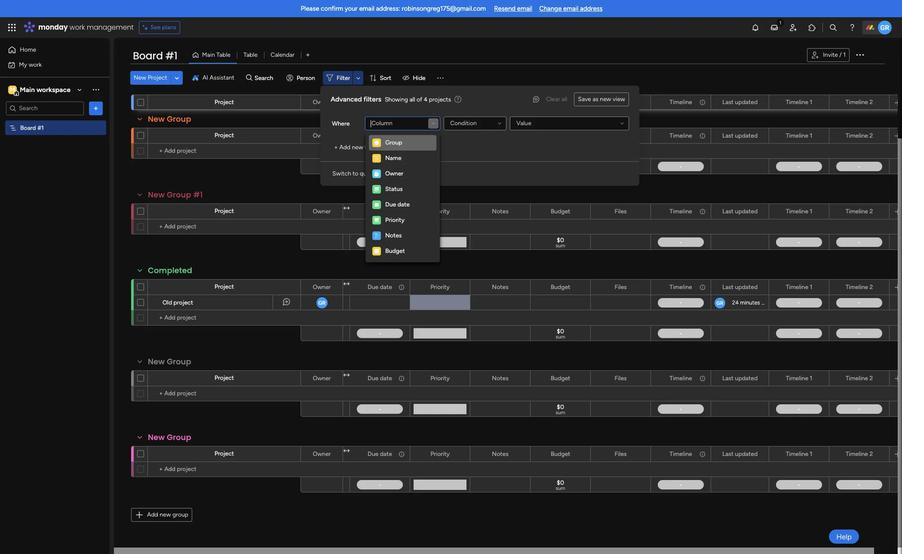 Task type: describe. For each thing, give the bounding box(es) containing it.
3 due date field from the top
[[366, 207, 394, 216]]

status
[[385, 185, 403, 193]]

6 timeline 2 field from the top
[[844, 449, 876, 459]]

advanced
[[331, 95, 362, 103]]

timeline 2 for 4th timeline 2 field from the top
[[846, 283, 873, 291]]

address:
[[376, 5, 400, 12]]

new project button
[[130, 71, 171, 85]]

project for timeline
[[215, 99, 234, 106]]

board #1 inside field
[[133, 49, 178, 63]]

clear all button
[[543, 92, 571, 106]]

person button
[[283, 71, 320, 85]]

2 + add project text field from the top
[[152, 464, 297, 475]]

new inside field
[[148, 189, 165, 200]]

3 last updated field from the top
[[721, 207, 760, 216]]

all inside advanced filters showing all of 4 projects
[[410, 96, 415, 103]]

table inside button
[[244, 51, 258, 59]]

files field for to-do
[[613, 97, 629, 107]]

email for resend email
[[517, 5, 533, 12]]

1 + add project text field from the top
[[152, 146, 297, 156]]

6 last updated from the top
[[723, 450, 758, 458]]

robinsongreg175@gmail.com
[[402, 5, 486, 12]]

main for main workspace
[[20, 85, 35, 94]]

1 budget field from the top
[[549, 97, 573, 107]]

24 minutes ago
[[733, 299, 771, 306]]

new inside button
[[134, 74, 146, 81]]

timeline 2 for 1st timeline 2 field from the bottom
[[846, 450, 873, 458]]

completed
[[148, 265, 192, 276]]

sort
[[380, 74, 392, 82]]

projects
[[429, 96, 451, 103]]

0 horizontal spatial add
[[147, 511, 158, 518]]

2 new group from the top
[[148, 356, 191, 367]]

priority for 3rd priority field from the bottom of the page
[[431, 283, 450, 291]]

quick
[[360, 170, 374, 177]]

all inside button
[[562, 96, 568, 103]]

v2 expand column image
[[344, 205, 350, 212]]

#1 inside 'board #1' list box
[[38, 124, 44, 131]]

2 priority field from the top
[[429, 131, 452, 140]]

3 timeline 1 field from the top
[[784, 207, 815, 216]]

files for new group
[[615, 450, 627, 458]]

3 v2 expand column image from the top
[[344, 281, 350, 288]]

change
[[540, 5, 562, 12]]

invite / 1 button
[[808, 48, 850, 62]]

learn more image
[[455, 96, 462, 104]]

management
[[87, 22, 134, 32]]

4 budget field from the top
[[549, 374, 573, 383]]

2 timeline 1 from the top
[[786, 132, 813, 139]]

2 last from the top
[[723, 132, 734, 139]]

new project
[[134, 74, 167, 81]]

4 due date field from the top
[[366, 282, 394, 292]]

3 owner field from the top
[[311, 207, 333, 216]]

4 $0 sum from the top
[[556, 479, 566, 491]]

home button
[[5, 43, 92, 57]]

/
[[840, 51, 842, 59]]

2 notes field from the top
[[490, 282, 511, 292]]

board #1 inside list box
[[20, 124, 44, 131]]

files field for new group
[[613, 449, 629, 459]]

priority for 5th priority field from the bottom
[[431, 132, 450, 139]]

change email address
[[540, 5, 603, 12]]

view
[[613, 96, 626, 103]]

hide button
[[399, 71, 431, 85]]

3 last updated from the top
[[723, 208, 758, 215]]

value
[[517, 120, 532, 127]]

5 2 from the top
[[870, 375, 873, 382]]

1 $0 sum from the top
[[556, 237, 566, 249]]

project inside button
[[148, 74, 167, 81]]

Board #1 field
[[131, 49, 180, 63]]

group for due date
[[167, 432, 191, 443]]

6 timeline 1 from the top
[[786, 450, 813, 458]]

+
[[334, 144, 338, 151]]

1 horizontal spatial options image
[[855, 49, 866, 60]]

3 2 from the top
[[870, 208, 873, 215]]

ai assistant
[[203, 74, 235, 81]]

board inside field
[[133, 49, 163, 63]]

condition
[[450, 120, 477, 127]]

2 budget field from the top
[[549, 207, 573, 216]]

updated for 2nd last updated field from the top of the page
[[735, 132, 758, 139]]

add new group
[[147, 511, 188, 518]]

m
[[10, 86, 15, 93]]

3 files from the top
[[615, 283, 627, 291]]

save as new view button
[[575, 92, 629, 106]]

switch to quick filters
[[333, 170, 391, 177]]

5 owner field from the top
[[311, 374, 333, 383]]

3 $0 sum from the top
[[556, 404, 566, 416]]

column
[[372, 120, 393, 127]]

calendar
[[271, 51, 295, 59]]

table inside "button"
[[217, 51, 231, 59]]

2 + add project text field from the top
[[152, 313, 297, 323]]

main for main table
[[202, 51, 215, 59]]

2 timeline 1 field from the top
[[784, 131, 815, 140]]

home
[[20, 46, 36, 53]]

2 due date field from the top
[[366, 131, 394, 140]]

New Group #1 field
[[146, 189, 205, 200]]

new for due date
[[148, 432, 165, 443]]

resend
[[494, 5, 516, 12]]

3 notes field from the top
[[490, 374, 511, 383]]

hide
[[413, 74, 426, 82]]

4 last updated from the top
[[723, 283, 758, 291]]

4 priority field from the top
[[429, 282, 452, 292]]

address
[[580, 5, 603, 12]]

#1 inside board #1 field
[[165, 49, 178, 63]]

filter
[[337, 74, 350, 82]]

main table button
[[189, 48, 237, 62]]

monday work management
[[38, 22, 134, 32]]

plans
[[162, 24, 176, 31]]

your
[[345, 5, 358, 12]]

minutes
[[741, 299, 760, 306]]

new for filter
[[352, 144, 363, 151]]

3 timeline field from the top
[[668, 207, 695, 216]]

filters inside button
[[376, 170, 391, 177]]

new group for owner
[[148, 114, 191, 124]]

2 2 from the top
[[870, 132, 873, 139]]

budget for 1st budget field from the bottom of the page
[[551, 450, 571, 458]]

see
[[150, 24, 161, 31]]

my
[[19, 61, 27, 68]]

invite / 1
[[823, 51, 846, 59]]

1 owner field from the top
[[311, 97, 333, 107]]

6 2 from the top
[[870, 450, 873, 458]]

please
[[301, 5, 319, 12]]

4 timeline 1 field from the top
[[784, 282, 815, 292]]

6 last from the top
[[723, 450, 734, 458]]

4 owner field from the top
[[311, 282, 333, 292]]

1 $0 from the top
[[557, 161, 564, 168]]

to-do
[[148, 80, 172, 91]]

add new group button
[[131, 508, 192, 522]]

4 $0 from the top
[[557, 404, 564, 411]]

2 last updated field from the top
[[721, 131, 760, 140]]

3 sum from the top
[[556, 410, 566, 416]]

6 owner field from the top
[[311, 449, 333, 459]]

1 last updated field from the top
[[721, 97, 760, 107]]

of
[[417, 96, 422, 103]]

2 new group field from the top
[[146, 356, 193, 367]]

notifications image
[[752, 23, 760, 32]]

filter
[[365, 144, 377, 151]]

menu image
[[436, 74, 445, 82]]

priority for fourth priority field from the bottom of the page
[[431, 208, 450, 215]]

4 last from the top
[[723, 283, 734, 291]]

resend email link
[[494, 5, 533, 12]]

arrow down image
[[353, 73, 364, 83]]

switch
[[333, 170, 351, 177]]

5 last from the top
[[723, 375, 734, 382]]

confirm
[[321, 5, 343, 12]]

priority for 6th priority field from the top
[[431, 450, 450, 458]]

project for last updated
[[215, 283, 234, 290]]

4 last updated field from the top
[[721, 282, 760, 292]]

sort button
[[366, 71, 397, 85]]

save
[[578, 96, 591, 103]]

updated for fourth last updated field from the bottom
[[735, 208, 758, 215]]

5 due date field from the top
[[366, 374, 394, 383]]

to-
[[148, 80, 162, 91]]

6 last updated field from the top
[[721, 449, 760, 459]]

+ add new filter button
[[331, 141, 381, 154]]

6 priority field from the top
[[429, 449, 452, 459]]

help button
[[830, 530, 860, 544]]

ai
[[203, 74, 208, 81]]

1 v2 expand column image from the top
[[344, 96, 350, 103]]

2 timeline 2 field from the top
[[844, 131, 876, 140]]

2 sum from the top
[[556, 334, 566, 340]]

workspace image
[[8, 85, 17, 94]]

5 v2 expand column image from the top
[[344, 447, 350, 455]]

6 due date field from the top
[[366, 449, 394, 459]]

5 timeline 1 field from the top
[[784, 374, 815, 383]]

1 priority field from the top
[[429, 97, 452, 107]]

1 due date field from the top
[[366, 97, 394, 107]]

2 v2 expand column image from the top
[[344, 129, 350, 136]]

board #1 list box
[[0, 119, 110, 251]]

greg robinson image
[[879, 21, 892, 34]]

5 last updated from the top
[[723, 375, 758, 382]]

please confirm your email address: robinsongreg175@gmail.com
[[301, 5, 486, 12]]

1 image
[[777, 18, 785, 27]]

2 $0 sum from the top
[[556, 328, 566, 340]]

Search in workspace field
[[18, 103, 72, 113]]



Task type: vqa. For each thing, say whether or not it's contained in the screenshot.
6th Last updated Field from the top of the page
yes



Task type: locate. For each thing, give the bounding box(es) containing it.
4 timeline field from the top
[[668, 282, 695, 292]]

new right 'as'
[[600, 96, 612, 103]]

email
[[359, 5, 375, 12], [517, 5, 533, 12], [564, 5, 579, 12]]

new
[[600, 96, 612, 103], [352, 144, 363, 151], [160, 511, 171, 518]]

Due date field
[[366, 97, 394, 107], [366, 131, 394, 140], [366, 207, 394, 216], [366, 282, 394, 292], [366, 374, 394, 383], [366, 449, 394, 459]]

1 vertical spatial new
[[352, 144, 363, 151]]

3 timeline 1 from the top
[[786, 208, 813, 215]]

1
[[844, 51, 846, 59], [810, 98, 813, 106], [810, 132, 813, 139], [810, 208, 813, 215], [810, 283, 813, 291], [810, 375, 813, 382], [810, 450, 813, 458]]

project
[[148, 74, 167, 81], [215, 99, 234, 106], [215, 132, 234, 139], [215, 207, 234, 215], [215, 283, 234, 290], [215, 374, 234, 382], [215, 450, 234, 457]]

1 vertical spatial board
[[20, 124, 36, 131]]

2 vertical spatial new group
[[148, 432, 191, 443]]

4 notes field from the top
[[490, 449, 511, 459]]

1 horizontal spatial main
[[202, 51, 215, 59]]

5 $0 from the top
[[557, 479, 564, 487]]

email right your at the left of the page
[[359, 5, 375, 12]]

2 timeline 2 from the top
[[846, 132, 873, 139]]

5 last updated field from the top
[[721, 374, 760, 383]]

4 v2 expand column image from the top
[[344, 372, 350, 379]]

invite members image
[[789, 23, 798, 32]]

options image down workspace options image
[[92, 104, 100, 113]]

1 timeline field from the top
[[668, 97, 695, 107]]

3 $0 from the top
[[557, 328, 564, 335]]

0 vertical spatial work
[[70, 22, 85, 32]]

1 2 from the top
[[870, 98, 873, 106]]

last updated
[[723, 98, 758, 106], [723, 132, 758, 139], [723, 208, 758, 215], [723, 283, 758, 291], [723, 375, 758, 382], [723, 450, 758, 458]]

ago
[[762, 299, 771, 306]]

$0 sum
[[556, 237, 566, 249], [556, 328, 566, 340], [556, 404, 566, 416], [556, 479, 566, 491]]

board up new project
[[133, 49, 163, 63]]

0 vertical spatial new
[[600, 96, 612, 103]]

1 updated from the top
[[735, 98, 758, 106]]

Priority field
[[429, 97, 452, 107], [429, 131, 452, 140], [429, 207, 452, 216], [429, 282, 452, 292], [429, 374, 452, 383], [429, 449, 452, 459]]

0 horizontal spatial new
[[160, 511, 171, 518]]

2 vertical spatial new group field
[[146, 432, 193, 443]]

ai assistant button
[[189, 71, 238, 85]]

filters right quick
[[376, 170, 391, 177]]

timeline 2 for 2nd timeline 2 field from the top
[[846, 132, 873, 139]]

all right clear
[[562, 96, 568, 103]]

priority for 2nd priority field from the bottom
[[431, 375, 450, 382]]

all
[[562, 96, 568, 103], [410, 96, 415, 103]]

new group for notes
[[148, 432, 191, 443]]

1 horizontal spatial all
[[562, 96, 568, 103]]

board inside list box
[[20, 124, 36, 131]]

1 + add project text field from the top
[[152, 222, 297, 232]]

1 horizontal spatial new
[[352, 144, 363, 151]]

see plans
[[150, 24, 176, 31]]

0 vertical spatial new group field
[[146, 114, 193, 125]]

1 horizontal spatial board #1
[[133, 49, 178, 63]]

1 inside button
[[844, 51, 846, 59]]

timeline 2 for first timeline 2 field from the top of the page
[[846, 98, 873, 106]]

new inside + add new filter button
[[352, 144, 363, 151]]

2 vertical spatial new
[[160, 511, 171, 518]]

board #1 down search in workspace field
[[20, 124, 44, 131]]

group for priority
[[167, 356, 191, 367]]

0 vertical spatial #1
[[165, 49, 178, 63]]

3 files field from the top
[[613, 282, 629, 292]]

my work button
[[5, 58, 92, 72]]

1 horizontal spatial board
[[133, 49, 163, 63]]

person
[[297, 74, 315, 82]]

1 timeline 1 field from the top
[[784, 97, 815, 107]]

new for priority
[[148, 356, 165, 367]]

1 horizontal spatial add
[[340, 144, 351, 151]]

1 horizontal spatial work
[[70, 22, 85, 32]]

1 table from the left
[[217, 51, 231, 59]]

new inside save as new view button
[[600, 96, 612, 103]]

see plans button
[[139, 21, 180, 34]]

Owner field
[[311, 97, 333, 107], [311, 131, 333, 140], [311, 207, 333, 216], [311, 282, 333, 292], [311, 374, 333, 383], [311, 449, 333, 459]]

advanced filters showing all of 4 projects
[[331, 95, 451, 103]]

1 vertical spatial new group field
[[146, 356, 193, 367]]

budget
[[551, 98, 571, 106], [551, 208, 571, 215], [385, 247, 405, 255], [551, 283, 571, 291], [551, 375, 571, 382], [551, 450, 571, 458]]

6 timeline 2 from the top
[[846, 450, 873, 458]]

filters down sort popup button on the top left of the page
[[364, 95, 382, 103]]

4 updated from the top
[[735, 283, 758, 291]]

work
[[70, 22, 85, 32], [29, 61, 42, 68]]

updated for 1st last updated field from the bottom
[[735, 450, 758, 458]]

clear all
[[546, 96, 568, 103]]

updated for 1st last updated field from the top
[[735, 98, 758, 106]]

1 vertical spatial add
[[147, 511, 158, 518]]

1 vertical spatial + add project text field
[[152, 313, 297, 323]]

4 timeline 1 from the top
[[786, 283, 813, 291]]

0 vertical spatial + add project text field
[[152, 146, 297, 156]]

2
[[870, 98, 873, 106], [870, 132, 873, 139], [870, 208, 873, 215], [870, 283, 873, 291], [870, 375, 873, 382], [870, 450, 873, 458]]

1 timeline 2 from the top
[[846, 98, 873, 106]]

0 vertical spatial new group
[[148, 114, 191, 124]]

1 horizontal spatial table
[[244, 51, 258, 59]]

email right change
[[564, 5, 579, 12]]

2 horizontal spatial new
[[600, 96, 612, 103]]

0 horizontal spatial all
[[410, 96, 415, 103]]

new group field for owner
[[146, 114, 193, 125]]

3 last from the top
[[723, 208, 734, 215]]

updated for 5th last updated field from the top
[[735, 375, 758, 382]]

priority for first priority field from the top
[[431, 98, 450, 106]]

apps image
[[808, 23, 817, 32]]

main workspace
[[20, 85, 71, 94]]

new left the group
[[160, 511, 171, 518]]

do
[[162, 80, 172, 91]]

workspace options image
[[92, 85, 100, 94]]

1 vertical spatial filters
[[376, 170, 391, 177]]

5 priority field from the top
[[429, 374, 452, 383]]

timeline 2 for third timeline 2 field from the top
[[846, 208, 873, 215]]

0 horizontal spatial work
[[29, 61, 42, 68]]

save as new view
[[578, 96, 626, 103]]

0 horizontal spatial email
[[359, 5, 375, 12]]

1 horizontal spatial #1
[[165, 49, 178, 63]]

workspace selection element
[[8, 85, 72, 96]]

add left the group
[[147, 511, 158, 518]]

Timeline 1 field
[[784, 97, 815, 107], [784, 131, 815, 140], [784, 207, 815, 216], [784, 282, 815, 292], [784, 374, 815, 383], [784, 449, 815, 459]]

add view image
[[306, 52, 310, 58]]

assistant
[[210, 74, 235, 81]]

1 timeline 1 from the top
[[786, 98, 813, 106]]

board
[[133, 49, 163, 63], [20, 124, 36, 131]]

1 vertical spatial #1
[[38, 124, 44, 131]]

new group #1
[[148, 189, 203, 200]]

group for timeline
[[167, 114, 191, 124]]

email for change email address
[[564, 5, 579, 12]]

1 files from the top
[[615, 98, 627, 106]]

column information image
[[398, 99, 405, 106], [398, 132, 405, 139], [398, 208, 405, 215], [700, 208, 706, 215], [398, 375, 405, 382], [700, 375, 706, 382], [700, 451, 706, 458]]

+ Add project text field
[[152, 146, 297, 156], [152, 464, 297, 475]]

project for timeline 2
[[215, 132, 234, 139]]

Files field
[[613, 97, 629, 107], [613, 207, 629, 216], [613, 282, 629, 292], [613, 374, 629, 383], [613, 449, 629, 459]]

main inside "button"
[[202, 51, 215, 59]]

1 notes field from the top
[[490, 207, 511, 216]]

Budget field
[[549, 97, 573, 107], [549, 207, 573, 216], [549, 282, 573, 292], [549, 374, 573, 383], [549, 449, 573, 459]]

inbox image
[[771, 23, 779, 32]]

board #1
[[133, 49, 178, 63], [20, 124, 44, 131]]

1 horizontal spatial email
[[517, 5, 533, 12]]

1 last updated from the top
[[723, 98, 758, 106]]

select product image
[[8, 23, 16, 32]]

#1 inside the new group #1 field
[[193, 189, 203, 200]]

to
[[353, 170, 358, 177]]

switch to quick filters button
[[329, 167, 395, 181]]

timeline 1
[[786, 98, 813, 106], [786, 132, 813, 139], [786, 208, 813, 215], [786, 283, 813, 291], [786, 375, 813, 382], [786, 450, 813, 458]]

angle down image
[[175, 75, 179, 81]]

budget for 4th budget field from the bottom of the page
[[551, 208, 571, 215]]

0 vertical spatial board
[[133, 49, 163, 63]]

due
[[368, 98, 379, 106], [368, 132, 379, 139], [385, 201, 396, 208], [368, 208, 379, 215], [368, 283, 379, 291], [368, 375, 379, 382], [368, 450, 379, 458]]

5 budget field from the top
[[549, 449, 573, 459]]

options image
[[855, 49, 866, 60], [92, 104, 100, 113]]

sum
[[556, 243, 566, 249], [556, 334, 566, 340], [556, 410, 566, 416], [556, 485, 566, 491]]

name
[[385, 154, 402, 162]]

1 vertical spatial work
[[29, 61, 42, 68]]

3 new group from the top
[[148, 432, 191, 443]]

0 vertical spatial main
[[202, 51, 215, 59]]

1 sum from the top
[[556, 243, 566, 249]]

option
[[0, 120, 110, 122]]

4 2 from the top
[[870, 283, 873, 291]]

search everything image
[[829, 23, 838, 32]]

my work
[[19, 61, 42, 68]]

$0
[[557, 161, 564, 168], [557, 237, 564, 244], [557, 328, 564, 335], [557, 404, 564, 411], [557, 479, 564, 487]]

4
[[424, 96, 428, 103]]

as
[[593, 96, 599, 103]]

board #1 up new project
[[133, 49, 178, 63]]

timeline 2
[[846, 98, 873, 106], [846, 132, 873, 139], [846, 208, 873, 215], [846, 283, 873, 291], [846, 375, 873, 382], [846, 450, 873, 458]]

work for my
[[29, 61, 42, 68]]

Last updated field
[[721, 97, 760, 107], [721, 131, 760, 140], [721, 207, 760, 216], [721, 282, 760, 292], [721, 374, 760, 383], [721, 449, 760, 459]]

old project
[[163, 299, 193, 306]]

Timeline field
[[668, 97, 695, 107], [668, 131, 695, 140], [668, 207, 695, 216], [668, 282, 695, 292], [668, 374, 695, 383], [668, 449, 695, 459]]

2 vertical spatial #1
[[193, 189, 203, 200]]

5 timeline 2 from the top
[[846, 375, 873, 382]]

calendar button
[[264, 48, 301, 62]]

project for due date
[[215, 207, 234, 215]]

0 horizontal spatial board
[[20, 124, 36, 131]]

2 owner field from the top
[[311, 131, 333, 140]]

new for timeline
[[148, 114, 165, 124]]

0 horizontal spatial main
[[20, 85, 35, 94]]

6 timeline field from the top
[[668, 449, 695, 459]]

2 vertical spatial + add project text field
[[152, 388, 297, 399]]

updated
[[735, 98, 758, 106], [735, 132, 758, 139], [735, 208, 758, 215], [735, 283, 758, 291], [735, 375, 758, 382], [735, 450, 758, 458]]

4 sum from the top
[[556, 485, 566, 491]]

4 timeline 2 from the top
[[846, 283, 873, 291]]

Timeline 2 field
[[844, 97, 876, 107], [844, 131, 876, 140], [844, 207, 876, 216], [844, 282, 876, 292], [844, 374, 876, 383], [844, 449, 876, 459]]

1 timeline 2 field from the top
[[844, 97, 876, 107]]

files field for new group #1
[[613, 207, 629, 216]]

date
[[380, 98, 392, 106], [380, 132, 392, 139], [398, 201, 410, 208], [380, 208, 392, 215], [380, 283, 392, 291], [380, 375, 392, 382], [380, 450, 392, 458]]

2 last updated from the top
[[723, 132, 758, 139]]

4 files field from the top
[[613, 374, 629, 383]]

filter button
[[323, 71, 364, 85]]

help
[[837, 532, 852, 541]]

monday
[[38, 22, 68, 32]]

new group field for notes
[[146, 432, 193, 443]]

4 timeline 2 field from the top
[[844, 282, 876, 292]]

3 priority field from the top
[[429, 207, 452, 216]]

files for to-do
[[615, 98, 627, 106]]

new left filter
[[352, 144, 363, 151]]

new
[[134, 74, 146, 81], [148, 114, 165, 124], [148, 189, 165, 200], [148, 356, 165, 367], [148, 432, 165, 443]]

help image
[[848, 23, 857, 32]]

updated for third last updated field from the bottom
[[735, 283, 758, 291]]

timeline 2 for 2nd timeline 2 field from the bottom
[[846, 375, 873, 382]]

project for priority
[[215, 450, 234, 457]]

0 vertical spatial board #1
[[133, 49, 178, 63]]

0 vertical spatial + add project text field
[[152, 222, 297, 232]]

add right +
[[340, 144, 351, 151]]

3 + add project text field from the top
[[152, 388, 297, 399]]

work inside button
[[29, 61, 42, 68]]

main table
[[202, 51, 231, 59]]

v2 user feedback image
[[533, 95, 539, 104]]

New Group field
[[146, 114, 193, 125], [146, 356, 193, 367], [146, 432, 193, 443]]

2 horizontal spatial #1
[[193, 189, 203, 200]]

1 vertical spatial new group
[[148, 356, 191, 367]]

24
[[733, 299, 739, 306]]

0 horizontal spatial options image
[[92, 104, 100, 113]]

5 timeline 2 field from the top
[[844, 374, 876, 383]]

new for view
[[600, 96, 612, 103]]

3 timeline 2 field from the top
[[844, 207, 876, 216]]

main inside workspace selection element
[[20, 85, 35, 94]]

Completed field
[[146, 265, 194, 276]]

0 vertical spatial add
[[340, 144, 351, 151]]

work for monday
[[70, 22, 85, 32]]

2 $0 from the top
[[557, 237, 564, 244]]

+ add new filter
[[334, 144, 377, 151]]

budget for 5th budget field from the bottom of the page
[[551, 98, 571, 106]]

main up ai
[[202, 51, 215, 59]]

ai logo image
[[192, 74, 199, 81]]

2 all from the left
[[410, 96, 415, 103]]

1 vertical spatial + add project text field
[[152, 464, 297, 475]]

showing
[[385, 96, 408, 103]]

column information image
[[700, 99, 706, 106], [700, 132, 706, 139], [398, 284, 405, 291], [700, 284, 706, 291], [398, 451, 405, 458]]

board down search in workspace field
[[20, 124, 36, 131]]

table button
[[237, 48, 264, 62]]

clear
[[546, 96, 560, 103]]

3 budget field from the top
[[549, 282, 573, 292]]

1 email from the left
[[359, 5, 375, 12]]

+ Add project text field
[[152, 222, 297, 232], [152, 313, 297, 323], [152, 388, 297, 399]]

budget for fourth budget field from the top of the page
[[551, 375, 571, 382]]

main right workspace icon
[[20, 85, 35, 94]]

3 email from the left
[[564, 5, 579, 12]]

4 files from the top
[[615, 375, 627, 382]]

0 vertical spatial filters
[[364, 95, 382, 103]]

email right resend
[[517, 5, 533, 12]]

5 files field from the top
[[613, 449, 629, 459]]

2 files from the top
[[615, 208, 627, 215]]

0 horizontal spatial table
[[217, 51, 231, 59]]

6 timeline 1 field from the top
[[784, 449, 815, 459]]

Notes field
[[490, 207, 511, 216], [490, 282, 511, 292], [490, 374, 511, 383], [490, 449, 511, 459]]

table up assistant
[[217, 51, 231, 59]]

1 vertical spatial options image
[[92, 104, 100, 113]]

Search field
[[253, 72, 278, 84]]

2 horizontal spatial email
[[564, 5, 579, 12]]

group
[[172, 511, 188, 518]]

new group
[[148, 114, 191, 124], [148, 356, 191, 367], [148, 432, 191, 443]]

invite
[[823, 51, 838, 59]]

files
[[615, 98, 627, 106], [615, 208, 627, 215], [615, 283, 627, 291], [615, 375, 627, 382], [615, 450, 627, 458]]

3 new group field from the top
[[146, 432, 193, 443]]

notes
[[492, 208, 509, 215], [385, 232, 402, 239], [492, 283, 509, 291], [492, 375, 509, 382], [492, 450, 509, 458]]

project
[[174, 299, 193, 306]]

3 updated from the top
[[735, 208, 758, 215]]

work right my
[[29, 61, 42, 68]]

budget for third budget field
[[551, 283, 571, 291]]

new inside add new group button
[[160, 511, 171, 518]]

work right "monday"
[[70, 22, 85, 32]]

2 timeline field from the top
[[668, 131, 695, 140]]

timeline
[[670, 98, 693, 106], [786, 98, 809, 106], [846, 98, 869, 106], [670, 132, 693, 139], [786, 132, 809, 139], [846, 132, 869, 139], [670, 208, 693, 215], [786, 208, 809, 215], [846, 208, 869, 215], [670, 283, 693, 291], [786, 283, 809, 291], [846, 283, 869, 291], [670, 375, 693, 382], [786, 375, 809, 382], [846, 375, 869, 382], [670, 450, 693, 458], [786, 450, 809, 458], [846, 450, 869, 458]]

table up v2 search icon
[[244, 51, 258, 59]]

5 timeline field from the top
[[668, 374, 695, 383]]

1 last from the top
[[723, 98, 734, 106]]

options image right /
[[855, 49, 866, 60]]

where
[[332, 120, 350, 127]]

5 timeline 1 from the top
[[786, 375, 813, 382]]

2 files field from the top
[[613, 207, 629, 216]]

0 horizontal spatial #1
[[38, 124, 44, 131]]

v2 expand column image
[[344, 96, 350, 103], [344, 129, 350, 136], [344, 281, 350, 288], [344, 372, 350, 379], [344, 447, 350, 455]]

group inside the new group #1 field
[[167, 189, 191, 200]]

old
[[163, 299, 172, 306]]

v2 search image
[[246, 73, 253, 83]]

1 vertical spatial main
[[20, 85, 35, 94]]

all left of
[[410, 96, 415, 103]]

5 files from the top
[[615, 450, 627, 458]]

workspace
[[37, 85, 71, 94]]

To-do field
[[146, 80, 174, 92]]

owner
[[313, 98, 331, 106], [313, 132, 331, 139], [385, 170, 404, 177], [313, 208, 331, 215], [313, 283, 331, 291], [313, 375, 331, 382], [313, 450, 331, 458]]

files for new group #1
[[615, 208, 627, 215]]

last
[[723, 98, 734, 106], [723, 132, 734, 139], [723, 208, 734, 215], [723, 283, 734, 291], [723, 375, 734, 382], [723, 450, 734, 458]]

priority
[[431, 98, 450, 106], [431, 132, 450, 139], [431, 208, 450, 215], [385, 216, 405, 224], [431, 283, 450, 291], [431, 375, 450, 382], [431, 450, 450, 458]]

0 vertical spatial options image
[[855, 49, 866, 60]]

0 horizontal spatial board #1
[[20, 124, 44, 131]]

resend email
[[494, 5, 533, 12]]

change email address link
[[540, 5, 603, 12]]

1 vertical spatial board #1
[[20, 124, 44, 131]]



